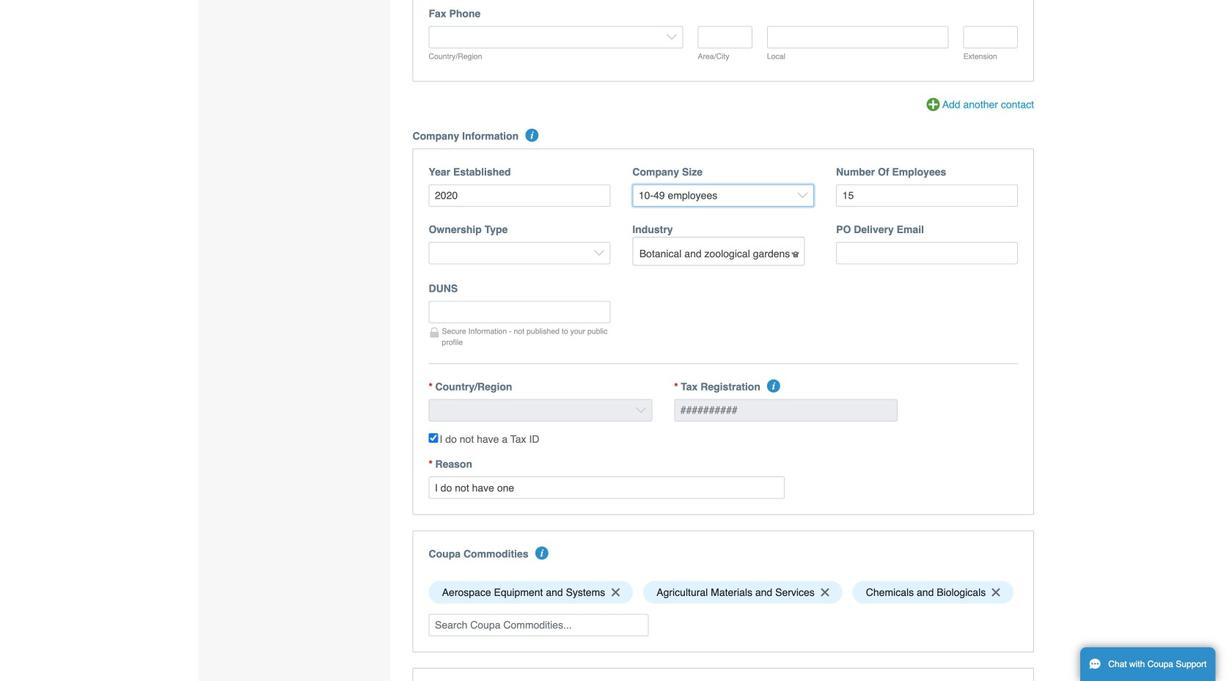 Task type: vqa. For each thing, say whether or not it's contained in the screenshot.
Business Performance link on the right of page
no



Task type: locate. For each thing, give the bounding box(es) containing it.
0 vertical spatial additional information image
[[526, 129, 539, 142]]

None checkbox
[[429, 434, 438, 443]]

None text field
[[698, 26, 752, 48], [767, 26, 949, 48], [964, 26, 1018, 48], [429, 301, 611, 323], [698, 26, 752, 48], [767, 26, 949, 48], [964, 26, 1018, 48], [429, 301, 611, 323]]

Provide a reason for not having a Tax ID text field
[[429, 477, 785, 499]]

1 option from the left
[[429, 581, 633, 604]]

0 horizontal spatial option
[[429, 581, 633, 604]]

1 horizontal spatial option
[[643, 581, 843, 604]]

None text field
[[429, 184, 611, 207], [836, 184, 1018, 207], [836, 242, 1018, 264], [429, 184, 611, 207], [836, 184, 1018, 207], [836, 242, 1018, 264]]

option
[[429, 581, 633, 604], [643, 581, 843, 604], [853, 581, 1014, 604]]

########## text field
[[674, 399, 898, 422]]

2 horizontal spatial option
[[853, 581, 1014, 604]]

additional information image
[[526, 129, 539, 142], [535, 547, 549, 560]]



Task type: describe. For each thing, give the bounding box(es) containing it.
1 vertical spatial additional information image
[[535, 547, 549, 560]]

Select an Option text field
[[634, 243, 803, 265]]

Search Coupa Commodities... field
[[429, 614, 649, 637]]

selected list box
[[424, 578, 1023, 608]]

2 option from the left
[[643, 581, 843, 604]]

additional information image
[[767, 379, 781, 393]]

3 option from the left
[[853, 581, 1014, 604]]



